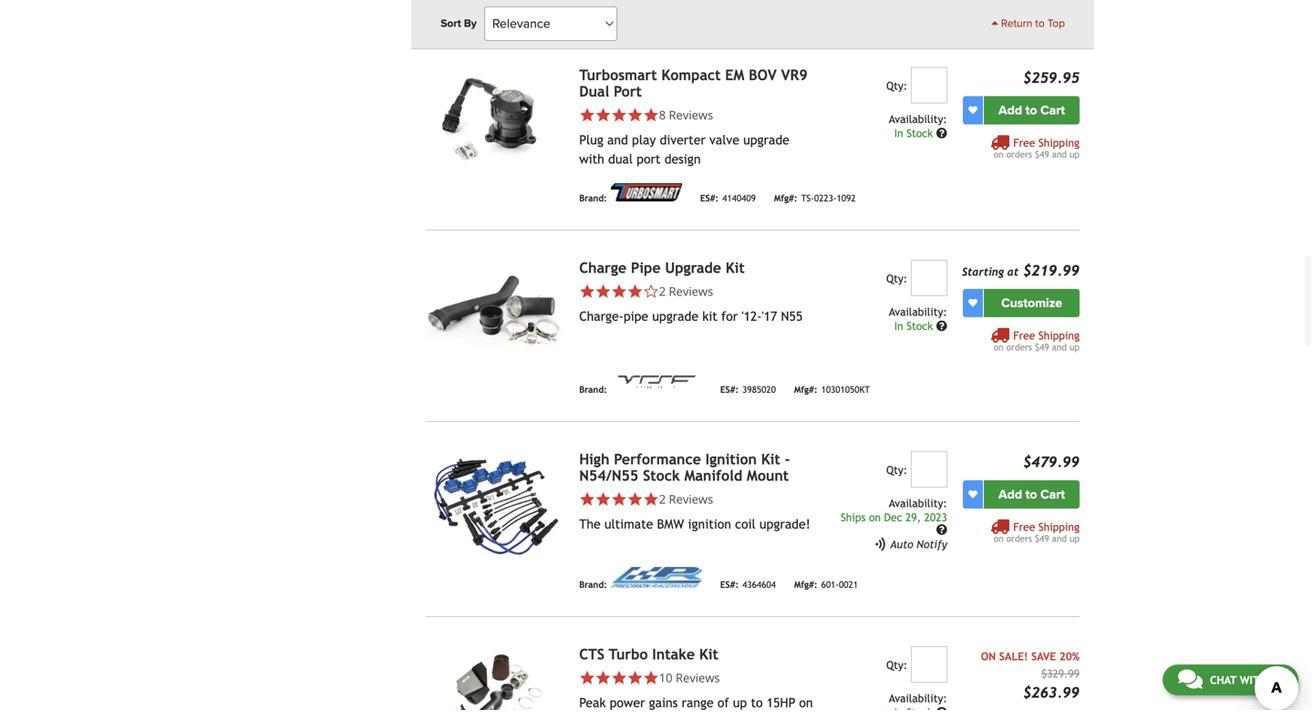 Task type: locate. For each thing, give the bounding box(es) containing it.
1 cart from the top
[[1041, 103, 1066, 118]]

0 vertical spatial free shipping on orders $49 and up
[[994, 136, 1080, 160]]

1 vertical spatial mfg#:
[[795, 385, 818, 395]]

cts turbo intake kit
[[579, 646, 719, 663]]

4140409
[[723, 193, 756, 204]]

and down "$259.95"
[[1052, 149, 1067, 160]]

1 vertical spatial orders
[[1007, 342, 1033, 353]]

0 vertical spatial cart
[[1041, 103, 1066, 118]]

0 vertical spatial add to wish list image
[[969, 299, 978, 308]]

high performance ignition kit - n54/n55 stock manifold mount link
[[579, 451, 790, 484]]

1 vertical spatial vrsf - corporate logo image
[[611, 370, 702, 393]]

1 vertical spatial shipping
[[1039, 329, 1080, 342]]

on for high performance ignition kit - n54/n55 stock manifold mount
[[994, 534, 1004, 544]]

es#: left the 3985020
[[721, 385, 739, 395]]

3 free from the top
[[1014, 521, 1036, 534]]

1 vertical spatial question circle image
[[937, 321, 948, 332]]

0 vertical spatial in
[[895, 127, 904, 140]]

3 availability: from the top
[[889, 497, 948, 510]]

with
[[579, 152, 605, 166], [1240, 674, 1267, 687]]

0 vertical spatial vrsf - corporate logo image
[[611, 0, 702, 9]]

peak power gains range of up to 15hp on
[[579, 696, 813, 711]]

2 vertical spatial orders
[[1007, 534, 1033, 544]]

up for charge pipe upgrade kit
[[1070, 342, 1080, 353]]

auto notify
[[891, 538, 948, 551]]

0 vertical spatial shipping
[[1039, 136, 1080, 149]]

and down $479.99
[[1052, 534, 1067, 544]]

0 horizontal spatial kit
[[700, 646, 719, 663]]

shipping down "$259.95"
[[1039, 136, 1080, 149]]

add to cart button down $479.99
[[984, 481, 1080, 509]]

2 down charge pipe upgrade kit
[[659, 283, 666, 300]]

brand: down the
[[579, 580, 607, 590]]

plug and play diverter valve upgrade with dual port design
[[579, 133, 790, 166]]

es#: 4364604
[[721, 580, 776, 590]]

es#: left 4364604
[[721, 580, 739, 590]]

1 add to wish list image from the top
[[969, 299, 978, 308]]

brand: for turbosmart
[[579, 193, 607, 204]]

0 vertical spatial question circle image
[[937, 128, 948, 139]]

2 reviews down the upgrade
[[659, 283, 714, 300]]

to left 15hp at bottom right
[[751, 696, 763, 711]]

0 horizontal spatial with
[[579, 152, 605, 166]]

2 2 from the top
[[659, 491, 666, 508]]

1 vertical spatial free shipping on orders $49 and up
[[994, 329, 1080, 353]]

kit for cts turbo intake kit
[[700, 646, 719, 663]]

1 availability: from the top
[[889, 113, 948, 125]]

2 10 reviews link from the left
[[659, 670, 720, 687]]

with inside plug and play diverter valve upgrade with dual port design
[[579, 152, 605, 166]]

reviews down the upgrade
[[669, 283, 714, 300]]

sale!
[[1000, 650, 1029, 663]]

4 qty: from the top
[[887, 659, 908, 672]]

1 vrsf - corporate logo image from the top
[[611, 0, 702, 9]]

1 question circle image from the top
[[937, 128, 948, 139]]

None number field
[[911, 67, 948, 104], [911, 260, 948, 296], [911, 452, 948, 488], [911, 647, 948, 683], [911, 67, 948, 104], [911, 260, 948, 296], [911, 452, 948, 488], [911, 647, 948, 683]]

free shipping on orders $49 and up down customize
[[994, 329, 1080, 353]]

1 10 reviews link from the left
[[579, 670, 815, 687]]

cart down "$259.95"
[[1041, 103, 1066, 118]]

2 question circle image from the top
[[937, 321, 948, 332]]

free shipping on orders $49 and up down $479.99
[[994, 521, 1080, 544]]

0 vertical spatial in stock
[[895, 127, 937, 140]]

cts turbo intake kit link
[[579, 646, 719, 663]]

0 vertical spatial 2
[[659, 283, 666, 300]]

orders down "$259.95"
[[1007, 149, 1033, 160]]

1 qty: from the top
[[887, 79, 908, 92]]

orders for $259.95
[[1007, 149, 1033, 160]]

1 vertical spatial kit
[[762, 451, 781, 468]]

1092
[[837, 193, 856, 204]]

and up dual
[[608, 133, 628, 147]]

vrsf - corporate logo image up kompact
[[611, 0, 702, 9]]

1 vertical spatial add
[[999, 487, 1023, 503]]

2 add from the top
[[999, 487, 1023, 503]]

shipping down customize
[[1039, 329, 1080, 342]]

on sale!                         save 20% $329.99 $263.99
[[981, 650, 1080, 702]]

question circle image
[[937, 128, 948, 139], [937, 321, 948, 332], [937, 525, 948, 536]]

up down $479.99
[[1070, 534, 1080, 544]]

4 brand: from the top
[[579, 580, 607, 590]]

reviews up the ultimate bmw ignition coil upgrade!
[[669, 491, 714, 508]]

2 $49 from the top
[[1035, 342, 1050, 353]]

2 vertical spatial $49
[[1035, 534, 1050, 544]]

1 vertical spatial add to wish list image
[[969, 490, 978, 499]]

kit
[[726, 260, 745, 276], [762, 451, 781, 468], [700, 646, 719, 663]]

brand: up turbosmart
[[579, 0, 607, 11]]

1 free shipping on orders $49 and up from the top
[[994, 136, 1080, 160]]

2 reviews for ignition
[[659, 491, 714, 508]]

customize
[[1002, 296, 1063, 311]]

2 8 reviews link from the left
[[659, 107, 714, 123]]

es#: left 4140409
[[700, 193, 719, 204]]

3 qty: from the top
[[887, 464, 908, 477]]

1 vertical spatial in
[[895, 320, 904, 333]]

2 cart from the top
[[1041, 487, 1066, 503]]

in stock
[[895, 127, 937, 140], [895, 320, 937, 333]]

dual
[[579, 83, 610, 100]]

free shipping on orders $49 and up down "$259.95"
[[994, 136, 1080, 160]]

brand: up high
[[579, 385, 607, 395]]

upgrade left the kit
[[653, 309, 699, 324]]

free shipping on orders $49 and up for $479.99
[[994, 521, 1080, 544]]

availability: for turbosmart kompact em bov vr9 dual port
[[889, 113, 948, 125]]

star image
[[595, 107, 611, 123], [627, 107, 643, 123], [643, 107, 659, 123], [579, 284, 595, 300], [595, 284, 611, 300], [627, 492, 643, 508], [643, 492, 659, 508], [627, 671, 643, 687], [643, 671, 659, 687]]

reviews
[[669, 107, 714, 123], [669, 283, 714, 300], [669, 491, 714, 508], [676, 670, 720, 687]]

0 vertical spatial 2 reviews
[[659, 283, 714, 300]]

1 add to cart button from the top
[[984, 96, 1080, 125]]

free down customize link
[[1014, 329, 1036, 342]]

2 add to cart button from the top
[[984, 481, 1080, 509]]

brand: left turbosmart - corporate logo
[[579, 193, 607, 204]]

star image
[[579, 107, 595, 123], [611, 107, 627, 123], [611, 284, 627, 300], [627, 284, 643, 300], [579, 492, 595, 508], [595, 492, 611, 508], [611, 492, 627, 508], [579, 671, 595, 687], [595, 671, 611, 687], [611, 671, 627, 687]]

with down plug
[[579, 152, 605, 166]]

stock
[[907, 127, 933, 140], [907, 320, 933, 333], [643, 468, 680, 484]]

3 orders from the top
[[1007, 534, 1033, 544]]

0 vertical spatial with
[[579, 152, 605, 166]]

upgrade right valve
[[744, 133, 790, 147]]

2 brand: from the top
[[579, 193, 607, 204]]

2 availability: from the top
[[889, 306, 948, 318]]

with left us
[[1240, 674, 1267, 687]]

up for turbosmart kompact em bov vr9 dual port
[[1070, 149, 1080, 160]]

kit inside high performance ignition kit - n54/n55 stock manifold mount
[[762, 451, 781, 468]]

in stock for charge pipe upgrade kit
[[895, 320, 937, 333]]

2 vertical spatial shipping
[[1039, 521, 1080, 534]]

1 2 reviews from the top
[[659, 283, 714, 300]]

brand:
[[579, 0, 607, 11], [579, 193, 607, 204], [579, 385, 607, 395], [579, 580, 607, 590]]

charge
[[579, 260, 627, 276]]

valve
[[710, 133, 740, 147]]

free
[[1014, 136, 1036, 149], [1014, 329, 1036, 342], [1014, 521, 1036, 534]]

on
[[994, 149, 1004, 160], [994, 342, 1004, 353], [869, 511, 881, 524], [994, 534, 1004, 544], [799, 696, 813, 711]]

'17
[[762, 309, 778, 324]]

$49 down $479.99
[[1035, 534, 1050, 544]]

and for high performance ignition kit - n54/n55 stock manifold mount
[[1052, 534, 1067, 544]]

em
[[725, 67, 745, 83]]

in stock for turbosmart kompact em bov vr9 dual port
[[895, 127, 937, 140]]

1 vertical spatial stock
[[907, 320, 933, 333]]

1 vertical spatial free
[[1014, 329, 1036, 342]]

kit up 10 reviews
[[700, 646, 719, 663]]

return to top
[[999, 17, 1066, 30]]

0223-
[[815, 193, 837, 204]]

2 reviews
[[659, 283, 714, 300], [659, 491, 714, 508]]

2 vertical spatial free
[[1014, 521, 1036, 534]]

2 in from the top
[[895, 320, 904, 333]]

0 vertical spatial es#:
[[700, 193, 719, 204]]

2 vertical spatial kit
[[700, 646, 719, 663]]

0 vertical spatial orders
[[1007, 149, 1033, 160]]

kit
[[703, 309, 718, 324]]

3 free shipping on orders $49 and up from the top
[[994, 521, 1080, 544]]

2 add to cart from the top
[[999, 487, 1066, 503]]

29,
[[906, 511, 921, 524]]

0 vertical spatial add to cart button
[[984, 96, 1080, 125]]

add to wish list image for high performance ignition kit - n54/n55 stock manifold mount
[[969, 490, 978, 499]]

1 orders from the top
[[1007, 149, 1033, 160]]

2 reviews for upgrade
[[659, 283, 714, 300]]

0 vertical spatial add
[[999, 103, 1023, 118]]

1 vertical spatial add to cart
[[999, 487, 1066, 503]]

0 vertical spatial stock
[[907, 127, 933, 140]]

in for turbosmart kompact em bov vr9 dual port
[[895, 127, 904, 140]]

mfg#: left 10301050kt
[[795, 385, 818, 395]]

2 horizontal spatial kit
[[762, 451, 781, 468]]

up down "$259.95"
[[1070, 149, 1080, 160]]

add to cart down "$259.95"
[[999, 103, 1066, 118]]

notify
[[917, 538, 948, 551]]

3 shipping from the top
[[1039, 521, 1080, 534]]

up inside peak power gains range of up to 15hp on
[[733, 696, 747, 711]]

in
[[895, 127, 904, 140], [895, 320, 904, 333]]

3 brand: from the top
[[579, 385, 607, 395]]

add to cart button down "$259.95"
[[984, 96, 1080, 125]]

add to cart
[[999, 103, 1066, 118], [999, 487, 1066, 503]]

kit for high performance ignition kit - n54/n55 stock manifold mount
[[762, 451, 781, 468]]

ships
[[841, 511, 866, 524]]

for
[[722, 309, 738, 324]]

1 $49 from the top
[[1035, 149, 1050, 160]]

0 vertical spatial upgrade
[[744, 133, 790, 147]]

vrsf - corporate logo image
[[611, 0, 702, 9], [611, 370, 702, 393]]

1 vertical spatial $49
[[1035, 342, 1050, 353]]

dec
[[885, 511, 903, 524]]

1 vertical spatial cart
[[1041, 487, 1066, 503]]

$49 for $479.99
[[1035, 534, 1050, 544]]

add for $259.95
[[999, 103, 1023, 118]]

orders down customize link
[[1007, 342, 1033, 353]]

2 vertical spatial free shipping on orders $49 and up
[[994, 521, 1080, 544]]

1 add to cart from the top
[[999, 103, 1066, 118]]

1 8 reviews link from the left
[[579, 107, 815, 123]]

and down customize
[[1052, 342, 1067, 353]]

0 vertical spatial kit
[[726, 260, 745, 276]]

add to wish list image
[[969, 299, 978, 308], [969, 490, 978, 499]]

dual
[[609, 152, 633, 166]]

1 vertical spatial 2 reviews
[[659, 491, 714, 508]]

by
[[464, 17, 477, 30]]

up
[[1070, 149, 1080, 160], [1070, 342, 1080, 353], [1070, 534, 1080, 544], [733, 696, 747, 711]]

peak
[[579, 696, 606, 711]]

shipping for $259.95
[[1039, 136, 1080, 149]]

and for charge pipe upgrade kit
[[1052, 342, 1067, 353]]

1 in from the top
[[895, 127, 904, 140]]

reviews up diverter
[[669, 107, 714, 123]]

add to cart down $479.99
[[999, 487, 1066, 503]]

free down "$259.95"
[[1014, 136, 1036, 149]]

2 up the bmw
[[659, 491, 666, 508]]

orders down $479.99
[[1007, 534, 1033, 544]]

2 qty: from the top
[[887, 272, 908, 285]]

on for charge pipe upgrade kit
[[994, 342, 1004, 353]]

1 vertical spatial es#:
[[721, 385, 739, 395]]

10 reviews link up the range
[[579, 670, 815, 687]]

2 add to wish list image from the top
[[969, 490, 978, 499]]

$49 down "$259.95"
[[1035, 149, 1050, 160]]

0 vertical spatial mfg#:
[[774, 193, 798, 204]]

0 vertical spatial $49
[[1035, 149, 1050, 160]]

0 horizontal spatial upgrade
[[653, 309, 699, 324]]

free shipping on orders $49 and up
[[994, 136, 1080, 160], [994, 329, 1080, 353], [994, 521, 1080, 544]]

in for charge pipe upgrade kit
[[895, 320, 904, 333]]

mfg#: left 601-
[[795, 580, 818, 590]]

free down $479.99
[[1014, 521, 1036, 534]]

manifold
[[685, 468, 743, 484]]

mfg#: 10301050kt
[[795, 385, 870, 395]]

stock inside high performance ignition kit - n54/n55 stock manifold mount
[[643, 468, 680, 484]]

pipe
[[624, 309, 649, 324]]

upgrade!
[[760, 517, 811, 532]]

1 vertical spatial in stock
[[895, 320, 937, 333]]

0 vertical spatial add to cart
[[999, 103, 1066, 118]]

1 horizontal spatial upgrade
[[744, 133, 790, 147]]

to left "top"
[[1036, 17, 1045, 30]]

10 reviews link up peak power gains range of up to 15hp on
[[659, 670, 720, 687]]

10301050kt
[[822, 385, 870, 395]]

1 add from the top
[[999, 103, 1023, 118]]

1 shipping from the top
[[1039, 136, 1080, 149]]

cart for $259.95
[[1041, 103, 1066, 118]]

1 horizontal spatial kit
[[726, 260, 745, 276]]

1 2 from the top
[[659, 283, 666, 300]]

2
[[659, 283, 666, 300], [659, 491, 666, 508]]

2 vertical spatial mfg#:
[[795, 580, 818, 590]]

2 for pipe
[[659, 283, 666, 300]]

$49 down customize
[[1035, 342, 1050, 353]]

20%
[[1060, 650, 1080, 663]]

2 in stock from the top
[[895, 320, 937, 333]]

2 vertical spatial es#:
[[721, 580, 739, 590]]

chat
[[1211, 674, 1237, 687]]

1 in stock from the top
[[895, 127, 937, 140]]

1 vertical spatial 2
[[659, 491, 666, 508]]

3 $49 from the top
[[1035, 534, 1050, 544]]

up right of
[[733, 696, 747, 711]]

shipping down $479.99
[[1039, 521, 1080, 534]]

up down customize link
[[1070, 342, 1080, 353]]

$479.99
[[1023, 454, 1080, 471]]

and
[[608, 133, 628, 147], [1052, 149, 1067, 160], [1052, 342, 1067, 353], [1052, 534, 1067, 544]]

brand: for high
[[579, 580, 607, 590]]

vrsf - corporate logo image down pipe
[[611, 370, 702, 393]]

1 horizontal spatial with
[[1240, 674, 1267, 687]]

0 vertical spatial free
[[1014, 136, 1036, 149]]

es#: 4140409
[[700, 193, 756, 204]]

mfg#: left ts-
[[774, 193, 798, 204]]

kit left '-'
[[762, 451, 781, 468]]

add to wish list image for charge pipe upgrade kit
[[969, 299, 978, 308]]

2 vertical spatial stock
[[643, 468, 680, 484]]

1 free from the top
[[1014, 136, 1036, 149]]

add
[[999, 103, 1023, 118], [999, 487, 1023, 503]]

kit right the upgrade
[[726, 260, 745, 276]]

cart down $479.99
[[1041, 487, 1066, 503]]

play
[[632, 133, 656, 147]]

2 reviews link
[[579, 283, 815, 300], [659, 283, 714, 300], [579, 491, 815, 508], [659, 491, 714, 508]]

es#3187898 - cts-it-800-30 - cts turbo intake kit  - peak power gains range of up to 15hp on an otherwise stock vehicle! - cts - bmw image
[[426, 647, 565, 711]]

add to wish list image
[[969, 106, 978, 115]]

2 vertical spatial question circle image
[[937, 525, 948, 536]]

and inside plug and play diverter valve upgrade with dual port design
[[608, 133, 628, 147]]

1 vertical spatial add to cart button
[[984, 481, 1080, 509]]

3 question circle image from the top
[[937, 525, 948, 536]]

upgrade
[[744, 133, 790, 147], [653, 309, 699, 324]]

$49
[[1035, 149, 1050, 160], [1035, 342, 1050, 353], [1035, 534, 1050, 544]]

2 reviews up the ultimate bmw ignition coil upgrade!
[[659, 491, 714, 508]]

2 2 reviews from the top
[[659, 491, 714, 508]]



Task type: describe. For each thing, give the bounding box(es) containing it.
brand: for charge
[[579, 385, 607, 395]]

reviews for kompact
[[669, 107, 714, 123]]

2 orders from the top
[[1007, 342, 1033, 353]]

$259.95
[[1023, 69, 1080, 86]]

turbosmart kompact em bov vr9 dual port
[[579, 67, 808, 100]]

ignition
[[706, 451, 757, 468]]

precision raceworks - corporate logo image
[[611, 567, 702, 588]]

2 shipping from the top
[[1039, 329, 1080, 342]]

es#4140409 - ts-0223-1092 - turbosmart kompact em bov vr9 dual port - plug and play diverter valve upgrade with dual port design - turbosmart - bmw image
[[426, 67, 565, 171]]

n55
[[781, 309, 803, 324]]

cart for $479.99
[[1041, 487, 1066, 503]]

chat with us
[[1211, 674, 1284, 687]]

reviews for pipe
[[669, 283, 714, 300]]

qty: for charge pipe upgrade kit
[[887, 272, 908, 285]]

turbosmart - corporate logo image
[[611, 183, 682, 202]]

free for $479.99
[[1014, 521, 1036, 534]]

charge-
[[579, 309, 624, 324]]

empty star image
[[643, 284, 659, 300]]

shipping for $479.99
[[1039, 521, 1080, 534]]

add to cart for $259.95
[[999, 103, 1066, 118]]

10
[[659, 670, 673, 687]]

upgrade inside plug and play diverter valve upgrade with dual port design
[[744, 133, 790, 147]]

on inside peak power gains range of up to 15hp on
[[799, 696, 813, 711]]

pipe
[[631, 260, 661, 276]]

plug
[[579, 133, 604, 147]]

n54/n55
[[579, 468, 639, 484]]

turbosmart
[[579, 67, 657, 83]]

bmw
[[657, 517, 685, 532]]

es#: for port
[[700, 193, 719, 204]]

top
[[1048, 17, 1066, 30]]

availability: for high performance ignition kit - n54/n55 stock manifold mount
[[889, 497, 948, 510]]

ultimate
[[605, 517, 654, 532]]

upgrade
[[665, 260, 722, 276]]

15hp
[[767, 696, 796, 711]]

and for turbosmart kompact em bov vr9 dual port
[[1052, 149, 1067, 160]]

of
[[718, 696, 729, 711]]

to inside peak power gains range of up to 15hp on
[[751, 696, 763, 711]]

2 for performance
[[659, 491, 666, 508]]

add to cart button for $479.99
[[984, 481, 1080, 509]]

turbosmart kompact em bov vr9 dual port link
[[579, 67, 808, 100]]

turbo
[[609, 646, 648, 663]]

customize link
[[984, 289, 1080, 317]]

reviews for performance
[[669, 491, 714, 508]]

question circle image
[[937, 708, 948, 711]]

8
[[659, 107, 666, 123]]

us
[[1271, 674, 1284, 687]]

wifi image
[[875, 538, 886, 551]]

diverter
[[660, 133, 706, 147]]

8 reviews
[[659, 107, 714, 123]]

kit for charge pipe upgrade kit
[[726, 260, 745, 276]]

auto notify link
[[874, 538, 948, 551]]

2023
[[925, 511, 948, 524]]

at
[[1008, 265, 1019, 278]]

sort by
[[441, 17, 477, 30]]

-
[[785, 451, 790, 468]]

orders for $479.99
[[1007, 534, 1033, 544]]

2 free from the top
[[1014, 329, 1036, 342]]

ignition
[[688, 517, 732, 532]]

up for high performance ignition kit - n54/n55 stock manifold mount
[[1070, 534, 1080, 544]]

601-
[[822, 580, 839, 590]]

bov
[[749, 67, 777, 83]]

the
[[579, 517, 601, 532]]

mfg#: for -
[[795, 580, 818, 590]]

0021
[[839, 580, 858, 590]]

kompact
[[662, 67, 721, 83]]

auto
[[891, 538, 914, 551]]

'12-
[[742, 309, 762, 324]]

port
[[637, 152, 661, 166]]

2 free shipping on orders $49 and up from the top
[[994, 329, 1080, 353]]

starting at $219.99
[[962, 262, 1080, 279]]

es#: 3985020
[[721, 385, 776, 395]]

to down $479.99
[[1026, 487, 1038, 503]]

to down "$259.95"
[[1026, 103, 1038, 118]]

2 vrsf - corporate logo image from the top
[[611, 370, 702, 393]]

es#4364604 - 601-0021 - high performance ignition kit - n54/n55 stock manifold mount - the ultimate bmw ignition coil upgrade! - precision raceworks - bmw image
[[426, 452, 565, 556]]

coil
[[735, 517, 756, 532]]

10 reviews
[[659, 670, 720, 687]]

$263.99
[[1023, 685, 1080, 702]]

charge pipe upgrade kit
[[579, 260, 745, 276]]

es#3985020 - 10301050kt - charge pipe upgrade kit - charge-pipe upgrade kit for '12-'17 n55 - vrsf - bmw image
[[426, 260, 565, 364]]

free for $259.95
[[1014, 136, 1036, 149]]

mount
[[747, 468, 789, 484]]

$329.99
[[1042, 668, 1080, 681]]

stock for charge pipe upgrade kit
[[907, 320, 933, 333]]

return to top link
[[992, 16, 1066, 32]]

performance
[[614, 451, 701, 468]]

4364604
[[743, 580, 776, 590]]

add for $479.99
[[999, 487, 1023, 503]]

power
[[610, 696, 645, 711]]

question circle image for $259.95
[[937, 128, 948, 139]]

add to cart button for $259.95
[[984, 96, 1080, 125]]

on for turbosmart kompact em bov vr9 dual port
[[994, 149, 1004, 160]]

high performance ignition kit - n54/n55 stock manifold mount
[[579, 451, 790, 484]]

stock for turbosmart kompact em bov vr9 dual port
[[907, 127, 933, 140]]

sort
[[441, 17, 461, 30]]

qty: for turbosmart kompact em bov vr9 dual port
[[887, 79, 908, 92]]

vr9
[[781, 67, 808, 83]]

$49 for $259.95
[[1035, 149, 1050, 160]]

$219.99
[[1023, 262, 1080, 279]]

1 vertical spatial upgrade
[[653, 309, 699, 324]]

gains
[[649, 696, 678, 711]]

caret up image
[[992, 17, 999, 28]]

comments image
[[1179, 669, 1203, 691]]

range
[[682, 696, 714, 711]]

high
[[579, 451, 610, 468]]

qty: for high performance ignition kit - n54/n55 stock manifold mount
[[887, 464, 908, 477]]

availability: for charge pipe upgrade kit
[[889, 306, 948, 318]]

1 vertical spatial with
[[1240, 674, 1267, 687]]

mfg#: ts-0223-1092
[[774, 193, 856, 204]]

charge-pipe upgrade kit for '12-'17 n55
[[579, 309, 803, 324]]

on
[[981, 650, 996, 663]]

mfg#: for vr9
[[774, 193, 798, 204]]

question circle image for $479.99
[[937, 525, 948, 536]]

4 availability: from the top
[[889, 692, 948, 705]]

3985020
[[743, 385, 776, 395]]

save
[[1032, 650, 1057, 663]]

ships on dec 29, 2023
[[841, 511, 948, 524]]

port
[[614, 83, 642, 100]]

charge pipe upgrade kit link
[[579, 260, 745, 276]]

add to cart for $479.99
[[999, 487, 1066, 503]]

1 brand: from the top
[[579, 0, 607, 11]]

return
[[1002, 17, 1033, 30]]

cts
[[579, 646, 605, 663]]

chat with us link
[[1163, 665, 1299, 696]]

starting
[[962, 265, 1005, 278]]

es#: for stock
[[721, 580, 739, 590]]

free shipping on orders $49 and up for $259.95
[[994, 136, 1080, 160]]

reviews up the range
[[676, 670, 720, 687]]

the ultimate bmw ignition coil upgrade!
[[579, 517, 811, 532]]



Task type: vqa. For each thing, say whether or not it's contained in the screenshot.
1st Anzo - Corporate Logo from the bottom
no



